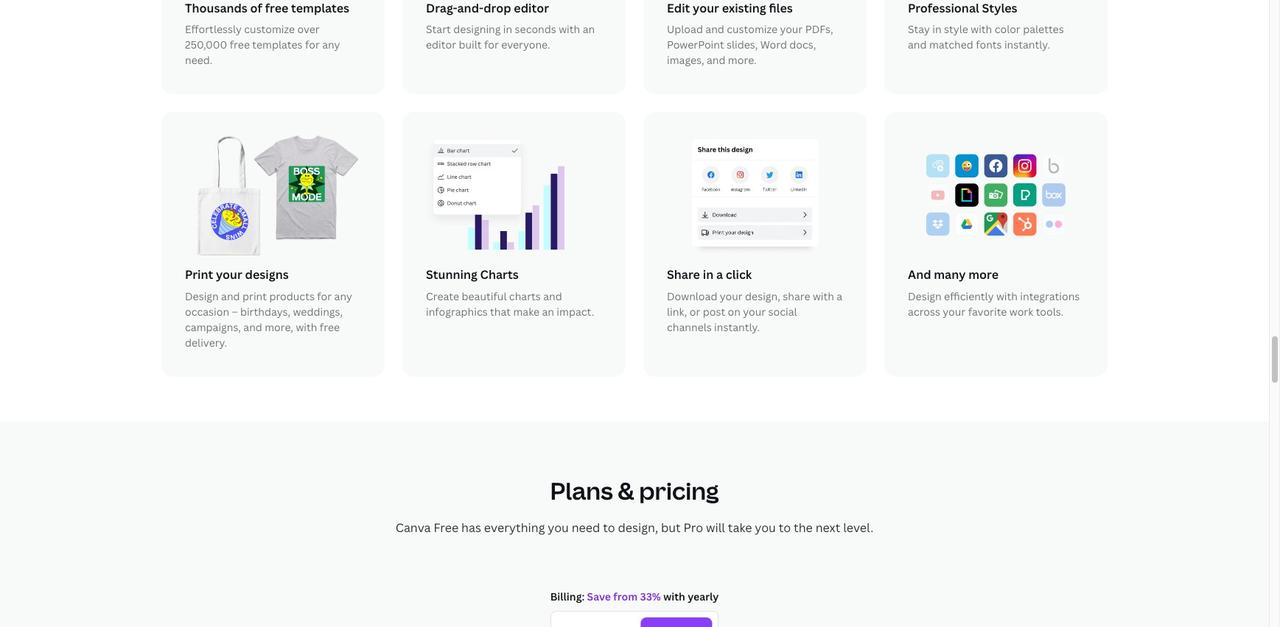 Task type: vqa. For each thing, say whether or not it's contained in the screenshot.
audio
no



Task type: describe. For each thing, give the bounding box(es) containing it.
occasion
[[185, 305, 229, 319]]

link,
[[667, 305, 687, 319]]

delivery.
[[185, 336, 227, 350]]

free inside the effortlessly customize over 250,000 free templates for any need.
[[230, 38, 250, 52]]

instantly. inside share in a click download your design, share with a link, or post on your social channels instantly.
[[714, 320, 760, 334]]

for inside start designing in seconds with an editor built for everyone.
[[484, 38, 499, 52]]

canva
[[395, 520, 431, 537]]

and up powerpoint
[[705, 22, 724, 36]]

make
[[513, 305, 539, 319]]

everyone.
[[501, 38, 550, 52]]

with inside print your designs design and print products for any occasion – birthdays, weddings, campaigns, and more, with free delivery.
[[296, 321, 317, 335]]

weddings,
[[293, 305, 343, 319]]

stay
[[908, 22, 930, 36]]

start designing in seconds with an editor built for everyone.
[[426, 22, 595, 52]]

everything
[[484, 520, 545, 537]]

designs
[[245, 267, 289, 283]]

stunning
[[426, 267, 477, 283]]

post
[[703, 305, 725, 319]]

channels
[[667, 320, 712, 334]]

effortlessly
[[185, 22, 242, 36]]

efficiently
[[944, 290, 994, 304]]

powerpoint
[[667, 38, 724, 52]]

any inside the effortlessly customize over 250,000 free templates for any need.
[[322, 38, 340, 52]]

print
[[242, 290, 267, 304]]

upload
[[667, 22, 703, 36]]

250,000
[[185, 38, 227, 52]]

free
[[434, 520, 459, 537]]

seconds
[[515, 22, 556, 36]]

design for print
[[185, 290, 219, 304]]

color
[[995, 22, 1020, 36]]

plans
[[550, 475, 613, 507]]

in for stay
[[932, 22, 942, 36]]

your inside and many more design efficiently with integrations across your favorite work tools.
[[943, 305, 966, 319]]

with inside and many more design efficiently with integrations across your favorite work tools.
[[996, 290, 1018, 304]]

level.
[[843, 520, 873, 537]]

images,
[[667, 53, 704, 67]]

customize inside the effortlessly customize over 250,000 free templates for any need.
[[244, 22, 295, 36]]

favorite
[[968, 305, 1007, 319]]

0 horizontal spatial design,
[[618, 520, 658, 537]]

but
[[661, 520, 681, 537]]

with inside start designing in seconds with an editor built for everyone.
[[559, 22, 580, 36]]

that
[[490, 305, 511, 319]]

integrations
[[1020, 290, 1080, 304]]

and
[[908, 267, 931, 283]]

many
[[934, 267, 966, 283]]

plans & pricing
[[550, 475, 719, 507]]

on
[[728, 305, 741, 319]]

share
[[667, 267, 700, 283]]

create
[[426, 290, 459, 304]]

pro
[[684, 520, 703, 537]]

download
[[667, 290, 717, 304]]

for inside the effortlessly customize over 250,000 free templates for any need.
[[305, 38, 320, 52]]

stay in style with color palettes and matched fonts instantly.
[[908, 22, 1064, 52]]

with inside share in a click download your design, share with a link, or post on your social channels instantly.
[[813, 290, 834, 304]]

–
[[232, 305, 238, 319]]

and up "–"
[[221, 290, 240, 304]]

will
[[706, 520, 725, 537]]

impact.
[[557, 305, 594, 319]]

editor
[[426, 38, 456, 52]]

pricing
[[639, 475, 719, 507]]

free inside print your designs design and print products for any occasion – birthdays, weddings, campaigns, and more, with free delivery.
[[320, 321, 340, 335]]

and inside stunning charts create beautiful charts and infographics that make an impact.
[[543, 290, 562, 304]]

work
[[1009, 305, 1033, 319]]

or
[[690, 305, 700, 319]]

more.
[[728, 53, 757, 67]]

share in a click download your design, share with a link, or post on your social channels instantly.
[[667, 267, 842, 334]]

2 to from the left
[[779, 520, 791, 537]]

across
[[908, 305, 940, 319]]

social
[[768, 305, 797, 319]]



Task type: locate. For each thing, give the bounding box(es) containing it.
canva free has everything you need to design, but pro will take you to the next level.
[[395, 520, 873, 537]]

any inside print your designs design and print products for any occasion – birthdays, weddings, campaigns, and more, with free delivery.
[[334, 290, 352, 304]]

design for and
[[908, 290, 942, 304]]

and inside the stay in style with color palettes and matched fonts instantly.
[[908, 38, 927, 52]]

0 vertical spatial instantly.
[[1004, 38, 1050, 52]]

built
[[459, 38, 482, 52]]

to left the
[[779, 520, 791, 537]]

style
[[944, 22, 968, 36]]

a right share
[[837, 290, 842, 304]]

the
[[794, 520, 813, 537]]

for up weddings,
[[317, 290, 332, 304]]

0 horizontal spatial customize
[[244, 22, 295, 36]]

in inside start designing in seconds with an editor built for everyone.
[[503, 22, 512, 36]]

docs,
[[789, 38, 816, 52]]

1 vertical spatial any
[[334, 290, 352, 304]]

more,
[[265, 321, 293, 335]]

1 vertical spatial a
[[837, 290, 842, 304]]

with up the "fonts"
[[971, 22, 992, 36]]

your right "print"
[[216, 267, 242, 283]]

share
[[783, 290, 810, 304]]

0 horizontal spatial in
[[503, 22, 512, 36]]

with
[[559, 22, 580, 36], [971, 22, 992, 36], [813, 290, 834, 304], [996, 290, 1018, 304], [296, 321, 317, 335]]

your up on
[[720, 290, 743, 304]]

instantly.
[[1004, 38, 1050, 52], [714, 320, 760, 334]]

any up weddings,
[[334, 290, 352, 304]]

0 horizontal spatial free
[[230, 38, 250, 52]]

in inside the stay in style with color palettes and matched fonts instantly.
[[932, 22, 942, 36]]

charts
[[480, 267, 519, 283]]

matched
[[929, 38, 973, 52]]

instantly. down on
[[714, 320, 760, 334]]

with right share
[[813, 290, 834, 304]]

campaigns,
[[185, 321, 241, 335]]

1 horizontal spatial to
[[779, 520, 791, 537]]

for down over
[[305, 38, 320, 52]]

design, left but
[[618, 520, 658, 537]]

and
[[705, 22, 724, 36], [908, 38, 927, 52], [707, 53, 725, 67], [221, 290, 240, 304], [543, 290, 562, 304], [243, 321, 262, 335]]

a left click
[[716, 267, 723, 283]]

design up occasion
[[185, 290, 219, 304]]

0 vertical spatial an
[[583, 22, 595, 36]]

customize
[[244, 22, 295, 36], [727, 22, 777, 36]]

1 vertical spatial free
[[320, 321, 340, 335]]

0 vertical spatial design,
[[745, 290, 780, 304]]

0 horizontal spatial design
[[185, 290, 219, 304]]

1 horizontal spatial design,
[[745, 290, 780, 304]]

design, inside share in a click download your design, share with a link, or post on your social channels instantly.
[[745, 290, 780, 304]]

0 horizontal spatial a
[[716, 267, 723, 283]]

slides,
[[727, 38, 758, 52]]

your inside print your designs design and print products for any occasion – birthdays, weddings, campaigns, and more, with free delivery.
[[216, 267, 242, 283]]

an
[[583, 22, 595, 36], [542, 305, 554, 319]]

0 horizontal spatial an
[[542, 305, 554, 319]]

charts
[[509, 290, 541, 304]]

with right seconds
[[559, 22, 580, 36]]

your up docs,
[[780, 22, 803, 36]]

design
[[185, 290, 219, 304], [908, 290, 942, 304]]

with up the work
[[996, 290, 1018, 304]]

next
[[815, 520, 840, 537]]

click
[[726, 267, 752, 283]]

upload and customize your pdfs, powerpoint slides, word docs, images, and more.
[[667, 22, 833, 67]]

you left need
[[548, 520, 569, 537]]

tools.
[[1036, 305, 1064, 319]]

your
[[780, 22, 803, 36], [216, 267, 242, 283], [720, 290, 743, 304], [743, 305, 766, 319], [943, 305, 966, 319]]

customize inside the upload and customize your pdfs, powerpoint slides, word docs, images, and more.
[[727, 22, 777, 36]]

an inside stunning charts create beautiful charts and infographics that make an impact.
[[542, 305, 554, 319]]

1 horizontal spatial you
[[755, 520, 776, 537]]

infographics
[[426, 305, 488, 319]]

0 vertical spatial any
[[322, 38, 340, 52]]

word
[[760, 38, 787, 52]]

products
[[269, 290, 315, 304]]

1 horizontal spatial in
[[703, 267, 713, 283]]

design inside print your designs design and print products for any occasion – birthdays, weddings, campaigns, and more, with free delivery.
[[185, 290, 219, 304]]

an right seconds
[[583, 22, 595, 36]]

1 you from the left
[[548, 520, 569, 537]]

and many more design efficiently with integrations across your favorite work tools.
[[908, 267, 1080, 319]]

0 vertical spatial free
[[230, 38, 250, 52]]

in up everyone.
[[503, 22, 512, 36]]

print your designs design and print products for any occasion – birthdays, weddings, campaigns, and more, with free delivery.
[[185, 267, 352, 350]]

and down stay
[[908, 38, 927, 52]]

design up across
[[908, 290, 942, 304]]

and down birthdays, on the left
[[243, 321, 262, 335]]

1 horizontal spatial instantly.
[[1004, 38, 1050, 52]]

in right the "share"
[[703, 267, 713, 283]]

2 customize from the left
[[727, 22, 777, 36]]

any right templates at the left of the page
[[322, 38, 340, 52]]

1 horizontal spatial free
[[320, 321, 340, 335]]

design,
[[745, 290, 780, 304], [618, 520, 658, 537]]

1 customize from the left
[[244, 22, 295, 36]]

2 design from the left
[[908, 290, 942, 304]]

with inside the stay in style with color palettes and matched fonts instantly.
[[971, 22, 992, 36]]

designing
[[453, 22, 501, 36]]

in
[[503, 22, 512, 36], [932, 22, 942, 36], [703, 267, 713, 283]]

has
[[461, 520, 481, 537]]

1 horizontal spatial a
[[837, 290, 842, 304]]

1 vertical spatial an
[[542, 305, 554, 319]]

and up impact.
[[543, 290, 562, 304]]

1 vertical spatial design,
[[618, 520, 658, 537]]

0 horizontal spatial to
[[603, 520, 615, 537]]

an right make
[[542, 305, 554, 319]]

1 horizontal spatial customize
[[727, 22, 777, 36]]

free down effortlessly at left top
[[230, 38, 250, 52]]

1 horizontal spatial an
[[583, 22, 595, 36]]

print
[[185, 267, 213, 283]]

fonts
[[976, 38, 1002, 52]]

over
[[297, 22, 320, 36]]

pdfs,
[[805, 22, 833, 36]]

in right stay
[[932, 22, 942, 36]]

1 design from the left
[[185, 290, 219, 304]]

with down weddings,
[[296, 321, 317, 335]]

instantly. inside the stay in style with color palettes and matched fonts instantly.
[[1004, 38, 1050, 52]]

your down efficiently
[[943, 305, 966, 319]]

and down powerpoint
[[707, 53, 725, 67]]

instantly. down palettes
[[1004, 38, 1050, 52]]

customize up slides,
[[727, 22, 777, 36]]

in for share
[[703, 267, 713, 283]]

free
[[230, 38, 250, 52], [320, 321, 340, 335]]

to
[[603, 520, 615, 537], [779, 520, 791, 537]]

beautiful
[[462, 290, 507, 304]]

templates
[[252, 38, 303, 52]]

stunning charts create beautiful charts and infographics that make an impact.
[[426, 267, 594, 319]]

design, up "social"
[[745, 290, 780, 304]]

to right need
[[603, 520, 615, 537]]

0 vertical spatial a
[[716, 267, 723, 283]]

design inside and many more design efficiently with integrations across your favorite work tools.
[[908, 290, 942, 304]]

need
[[572, 520, 600, 537]]

free down weddings,
[[320, 321, 340, 335]]

in inside share in a click download your design, share with a link, or post on your social channels instantly.
[[703, 267, 713, 283]]

more
[[968, 267, 999, 283]]

2 horizontal spatial in
[[932, 22, 942, 36]]

0 horizontal spatial instantly.
[[714, 320, 760, 334]]

you right take
[[755, 520, 776, 537]]

2 you from the left
[[755, 520, 776, 537]]

palettes
[[1023, 22, 1064, 36]]

for
[[305, 38, 320, 52], [484, 38, 499, 52], [317, 290, 332, 304]]

start
[[426, 22, 451, 36]]

any
[[322, 38, 340, 52], [334, 290, 352, 304]]

0 horizontal spatial you
[[548, 520, 569, 537]]

1 horizontal spatial design
[[908, 290, 942, 304]]

an inside start designing in seconds with an editor built for everyone.
[[583, 22, 595, 36]]

for inside print your designs design and print products for any occasion – birthdays, weddings, campaigns, and more, with free delivery.
[[317, 290, 332, 304]]

need.
[[185, 53, 213, 67]]

your right on
[[743, 305, 766, 319]]

your inside the upload and customize your pdfs, powerpoint slides, word docs, images, and more.
[[780, 22, 803, 36]]

customize up templates at the left of the page
[[244, 22, 295, 36]]

&
[[618, 475, 634, 507]]

1 to from the left
[[603, 520, 615, 537]]

effortlessly customize over 250,000 free templates for any need.
[[185, 22, 340, 67]]

1 vertical spatial instantly.
[[714, 320, 760, 334]]

take
[[728, 520, 752, 537]]

birthdays,
[[240, 305, 290, 319]]

for down designing at the top left
[[484, 38, 499, 52]]

a
[[716, 267, 723, 283], [837, 290, 842, 304]]



